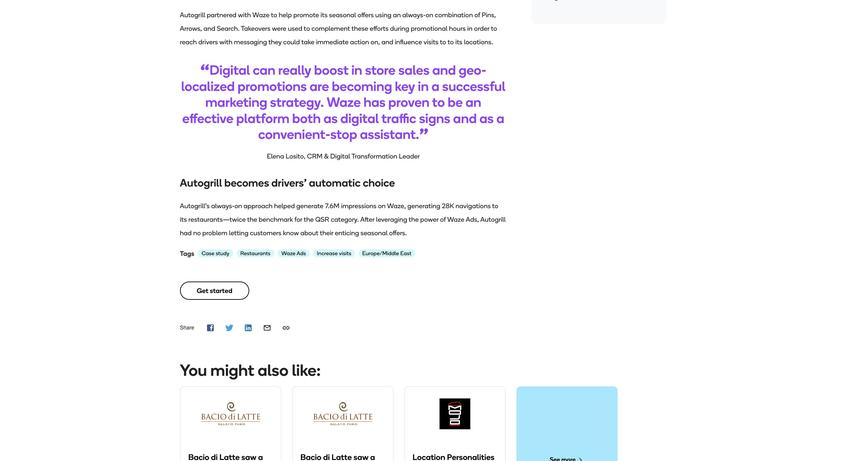 Task type: describe. For each thing, give the bounding box(es) containing it.
also
[[258, 360, 289, 380]]

2 the from the left
[[304, 215, 314, 223]]

linkedin image
[[244, 324, 253, 332]]

know
[[283, 229, 299, 237]]

locations.
[[464, 38, 493, 46]]

hours
[[449, 24, 466, 32]]

7.6m
[[325, 202, 340, 210]]

partnered
[[207, 11, 237, 19]]

0 horizontal spatial with
[[220, 38, 233, 46]]

ads
[[297, 250, 306, 257]]

combination
[[435, 11, 473, 19]]

be
[[448, 94, 463, 110]]

automatic
[[309, 176, 361, 189]]

1 horizontal spatial a
[[497, 110, 505, 126]]

store
[[365, 62, 396, 78]]

waze,
[[387, 202, 406, 210]]

east
[[401, 250, 412, 257]]

2 as from the left
[[480, 110, 494, 126]]

seasonal inside autogrill's always-on approach helped generate 7.6m impressions on waze, generating 28k navigations to its restaurants—twice the benchmark for the qsr category. after leveraging the power of waze ads, autogrill had no problem letting customers know about their enticing seasonal offers.
[[361, 229, 388, 237]]

autogrill inside autogrill's always-on approach helped generate 7.6m impressions on waze, generating 28k navigations to its restaurants—twice the benchmark for the qsr category. after leveraging the power of waze ads, autogrill had no problem letting customers know about their enticing seasonal offers.
[[481, 215, 506, 223]]

an inside digital can really boost in store sales and geo- localized promotions are becoming key in a successful marketing strategy. waze has proven to be an effective platform both as digital traffic signs and as a convenient-stop assistant.
[[466, 94, 482, 110]]

waze ads link
[[278, 250, 310, 257]]

1 advertising partners: waze & bacio di latte case study | waze ads image from the left
[[200, 402, 261, 429]]

waze left ads
[[282, 250, 296, 257]]

increase visits
[[317, 250, 352, 257]]

digital
[[341, 110, 379, 126]]

1 vertical spatial its
[[456, 38, 463, 46]]

pins,
[[482, 11, 496, 19]]

strategy.
[[270, 94, 324, 110]]

qsr
[[316, 215, 330, 223]]

promotions
[[238, 78, 307, 94]]

1 horizontal spatial its
[[321, 11, 328, 19]]

digital can really boost in store sales and geo- localized promotions are becoming key in a successful marketing strategy. waze has proven to be an effective platform both as digital traffic signs and as a convenient-stop assistant.
[[181, 62, 506, 142]]

3 the from the left
[[409, 215, 419, 223]]

about
[[301, 229, 319, 237]]

marketing
[[205, 94, 267, 110]]

in inside the autogrill partnered with waze to help promote its seasonal offers using an always-on combination of pins, arrows, and search. takeovers were used to complement these efforts during promotional hours in order to reach drivers with messaging they could take immediate action on, and influence visits to to its locations.
[[468, 24, 473, 32]]

of inside the autogrill partnered with waze to help promote its seasonal offers using an always-on combination of pins, arrows, and search. takeovers were used to complement these efforts during promotional hours in order to reach drivers with messaging they could take immediate action on, and influence visits to to its locations.
[[475, 11, 481, 19]]

study
[[216, 250, 230, 257]]

restaurants—twice
[[189, 215, 246, 223]]

1 horizontal spatial digital
[[331, 152, 350, 160]]

for
[[295, 215, 303, 223]]

you
[[180, 360, 207, 380]]

traffic
[[382, 110, 417, 126]]

crm
[[307, 152, 323, 160]]

becomes
[[225, 176, 269, 189]]

has
[[364, 94, 386, 110]]

influence
[[395, 38, 422, 46]]

autogrill for autogrill partnered with waze to help promote its seasonal offers using an always-on combination of pins, arrows, and search. takeovers were used to complement these efforts during promotional hours in order to reach drivers with messaging they could take immediate action on, and influence visits to to its locations.
[[180, 11, 205, 19]]

might
[[211, 360, 255, 380]]

0 horizontal spatial a
[[432, 78, 440, 94]]

enticing
[[335, 229, 359, 237]]

0 horizontal spatial on
[[235, 202, 242, 210]]

sales
[[399, 62, 430, 78]]

approach
[[244, 202, 273, 210]]

to inside autogrill's always-on approach helped generate 7.6m impressions on waze, generating 28k navigations to its restaurants—twice the benchmark for the qsr category. after leveraging the power of waze ads, autogrill had no problem letting customers know about their enticing seasonal offers.
[[493, 202, 499, 210]]

choice
[[363, 176, 395, 189]]

and right the signs
[[453, 110, 477, 126]]

case study
[[202, 250, 230, 257]]

autogrill becomes drivers' automatic choice
[[180, 176, 395, 189]]

offers.
[[389, 229, 407, 237]]

takeovers
[[241, 24, 271, 32]]

increase visits link
[[314, 250, 355, 257]]

1 as from the left
[[324, 110, 338, 126]]

on,
[[371, 38, 380, 46]]

&
[[324, 152, 329, 160]]

digital inside digital can really boost in store sales and geo- localized promotions are becoming key in a successful marketing strategy. waze has proven to be an effective platform both as digital traffic signs and as a convenient-stop assistant.
[[210, 62, 250, 78]]

ads,
[[466, 215, 479, 223]]

to down promotional
[[440, 38, 446, 46]]

key
[[395, 78, 415, 94]]

are
[[310, 78, 329, 94]]

get started link
[[180, 282, 249, 300]]

autogrill for autogrill becomes drivers' automatic choice
[[180, 176, 222, 189]]

drivers
[[199, 38, 218, 46]]

1 horizontal spatial on
[[378, 202, 386, 210]]

2 advertising partners: waze & bacio di latte case study | waze ads image from the left
[[312, 402, 373, 429]]

no
[[193, 229, 201, 237]]

always- inside the autogrill partnered with waze to help promote its seasonal offers using an always-on combination of pins, arrows, and search. takeovers were used to complement these efforts during promotional hours in order to reach drivers with messaging they could take immediate action on, and influence visits to to its locations.
[[403, 11, 426, 19]]

using
[[376, 11, 392, 19]]

0 horizontal spatial in
[[352, 62, 363, 78]]

1 the from the left
[[247, 215, 257, 223]]

could
[[283, 38, 300, 46]]

seasonal inside the autogrill partnered with waze to help promote its seasonal offers using an always-on combination of pins, arrows, and search. takeovers were used to complement these efforts during promotional hours in order to reach drivers with messaging they could take immediate action on, and influence visits to to its locations.
[[329, 11, 356, 19]]

their
[[320, 229, 334, 237]]

messaging
[[234, 38, 267, 46]]

had
[[180, 229, 192, 237]]

advertising partners: waze & mojo coffee case study | waze ads image
[[425, 398, 486, 433]]

platform
[[236, 110, 290, 126]]

increase
[[317, 250, 338, 257]]

to down hours
[[448, 38, 454, 46]]

autogrill partnered with waze to help promote its seasonal offers using an always-on combination of pins, arrows, and search. takeovers were used to complement these efforts during promotional hours in order to reach drivers with messaging they could take immediate action on, and influence visits to to its locations.
[[180, 11, 498, 46]]

navigations
[[456, 202, 491, 210]]

these
[[352, 24, 369, 32]]

promote
[[294, 11, 319, 19]]

restaurants
[[240, 250, 271, 257]]

used
[[288, 24, 303, 32]]

efforts
[[370, 24, 389, 32]]

share
[[180, 325, 194, 331]]

stop
[[331, 126, 357, 142]]

elena losito, crm & digital transformation leader
[[267, 152, 420, 160]]

arrows,
[[180, 24, 202, 32]]



Task type: vqa. For each thing, say whether or not it's contained in the screenshot.
assistant. on the left of the page
yes



Task type: locate. For each thing, give the bounding box(es) containing it.
can
[[253, 62, 276, 78]]

of right the power
[[440, 215, 446, 223]]

1 vertical spatial digital
[[331, 152, 350, 160]]

waze inside the autogrill partnered with waze to help promote its seasonal offers using an always-on combination of pins, arrows, and search. takeovers were used to complement these efforts during promotional hours in order to reach drivers with messaging they could take immediate action on, and influence visits to to its locations.
[[253, 11, 270, 19]]

1 horizontal spatial advertising partners: waze & bacio di latte case study | waze ads image
[[312, 402, 373, 429]]

arrow forward image
[[577, 457, 585, 461]]

during
[[390, 24, 410, 32]]

autogrill
[[180, 11, 205, 19], [180, 176, 222, 189], [481, 215, 506, 223]]

waze ads
[[282, 250, 306, 257]]

geo-
[[459, 62, 487, 78]]

losito,
[[286, 152, 306, 160]]

boost
[[314, 62, 349, 78]]

1 horizontal spatial in
[[418, 78, 429, 94]]

0 vertical spatial an
[[393, 11, 401, 19]]

assistant.
[[360, 126, 419, 142]]

in
[[468, 24, 473, 32], [352, 62, 363, 78], [418, 78, 429, 94]]

0 vertical spatial always-
[[403, 11, 426, 19]]

digital up marketing
[[210, 62, 250, 78]]

advertising partners: waze & bacio di latte case study | waze ads image
[[200, 402, 261, 429], [312, 402, 373, 429]]

0 vertical spatial of
[[475, 11, 481, 19]]

0 horizontal spatial advertising partners: waze & bacio di latte case study | waze ads image
[[200, 402, 261, 429]]

1 horizontal spatial the
[[304, 215, 314, 223]]

and
[[204, 24, 215, 32], [382, 38, 394, 46], [433, 62, 456, 78], [453, 110, 477, 126]]

1 vertical spatial autogrill
[[180, 176, 222, 189]]

visits inside the autogrill partnered with waze to help promote its seasonal offers using an always-on combination of pins, arrows, and search. takeovers were used to complement these efforts during promotional hours in order to reach drivers with messaging they could take immediate action on, and influence visits to to its locations.
[[424, 38, 439, 46]]

after
[[361, 215, 375, 223]]

and left geo-
[[433, 62, 456, 78]]

0 horizontal spatial of
[[440, 215, 446, 223]]

2 horizontal spatial its
[[456, 38, 463, 46]]

an right using
[[393, 11, 401, 19]]

its
[[321, 11, 328, 19], [456, 38, 463, 46], [180, 215, 187, 223]]

promotional
[[411, 24, 448, 32]]

0 horizontal spatial its
[[180, 215, 187, 223]]

its up had in the left of the page
[[180, 215, 187, 223]]

send via email image
[[263, 324, 271, 332]]

reach
[[180, 38, 197, 46]]

action
[[350, 38, 369, 46]]

of inside autogrill's always-on approach helped generate 7.6m impressions on waze, generating 28k navigations to its restaurants—twice the benchmark for the qsr category. after leveraging the power of waze ads, autogrill had no problem letting customers know about their enticing seasonal offers.
[[440, 215, 446, 223]]

leveraging
[[376, 215, 408, 223]]

its inside autogrill's always-on approach helped generate 7.6m impressions on waze, generating 28k navigations to its restaurants—twice the benchmark for the qsr category. after leveraging the power of waze ads, autogrill had no problem letting customers know about their enticing seasonal offers.
[[180, 215, 187, 223]]

signs
[[419, 110, 451, 126]]

always-
[[403, 11, 426, 19], [211, 202, 235, 210]]

europe/middle
[[363, 250, 399, 257]]

on up promotional
[[426, 11, 434, 19]]

1 vertical spatial always-
[[211, 202, 235, 210]]

complement
[[312, 24, 350, 32]]

in left order
[[468, 24, 473, 32]]

waze
[[253, 11, 270, 19], [327, 94, 361, 110], [448, 215, 465, 223], [282, 250, 296, 257]]

28k
[[442, 202, 454, 210]]

the
[[247, 215, 257, 223], [304, 215, 314, 223], [409, 215, 419, 223]]

of left the pins, on the right
[[475, 11, 481, 19]]

immediate
[[316, 38, 349, 46]]

1 horizontal spatial as
[[480, 110, 494, 126]]

like:
[[292, 360, 321, 380]]

0 vertical spatial visits
[[424, 38, 439, 46]]

visits right 'increase'
[[339, 250, 352, 257]]

help
[[279, 11, 292, 19]]

case study link
[[198, 250, 233, 257]]

always- up during
[[403, 11, 426, 19]]

to right order
[[491, 24, 498, 32]]

2 horizontal spatial on
[[426, 11, 434, 19]]

2 horizontal spatial in
[[468, 24, 473, 32]]

0 vertical spatial with
[[238, 11, 251, 19]]

1 horizontal spatial of
[[475, 11, 481, 19]]

twitter image
[[226, 324, 234, 332]]

restaurants link
[[237, 250, 274, 257]]

the down approach
[[247, 215, 257, 223]]

to left be in the right top of the page
[[432, 94, 445, 110]]

0 horizontal spatial always-
[[211, 202, 235, 210]]

category.
[[331, 215, 359, 223]]

1 vertical spatial seasonal
[[361, 229, 388, 237]]

to
[[271, 11, 277, 19], [304, 24, 310, 32], [491, 24, 498, 32], [440, 38, 446, 46], [448, 38, 454, 46], [432, 94, 445, 110], [493, 202, 499, 210]]

waze down 28k
[[448, 215, 465, 223]]

0 vertical spatial seasonal
[[329, 11, 356, 19]]

generate
[[297, 202, 324, 210]]

0 horizontal spatial visits
[[339, 250, 352, 257]]

autogrill inside the autogrill partnered with waze to help promote its seasonal offers using an always-on combination of pins, arrows, and search. takeovers were used to complement these efforts during promotional hours in order to reach drivers with messaging they could take immediate action on, and influence visits to to its locations.
[[180, 11, 205, 19]]

elena
[[267, 152, 284, 160]]

visits
[[424, 38, 439, 46], [339, 250, 352, 257]]

with
[[238, 11, 251, 19], [220, 38, 233, 46]]

really
[[278, 62, 312, 78]]

1 horizontal spatial an
[[466, 94, 482, 110]]

0 horizontal spatial the
[[247, 215, 257, 223]]

take
[[302, 38, 315, 46]]

search.
[[217, 24, 240, 32]]

to left help
[[271, 11, 277, 19]]

1 horizontal spatial always-
[[403, 11, 426, 19]]

on left approach
[[235, 202, 242, 210]]

autogrill's always-on approach helped generate 7.6m impressions on waze, generating 28k navigations to its restaurants—twice the benchmark for the qsr category. after leveraging the power of waze ads, autogrill had no problem letting customers know about their enticing seasonal offers.
[[180, 202, 506, 237]]

seasonal down after on the top left of the page
[[361, 229, 388, 237]]

waze inside digital can really boost in store sales and geo- localized promotions are becoming key in a successful marketing strategy. waze has proven to be an effective platform both as digital traffic signs and as a convenient-stop assistant.
[[327, 94, 361, 110]]

get started
[[197, 287, 233, 295]]

0 horizontal spatial as
[[324, 110, 338, 126]]

0 horizontal spatial seasonal
[[329, 11, 356, 19]]

always- inside autogrill's always-on approach helped generate 7.6m impressions on waze, generating 28k navigations to its restaurants—twice the benchmark for the qsr category. after leveraging the power of waze ads, autogrill had no problem letting customers know about their enticing seasonal offers.
[[211, 202, 235, 210]]

autogrill up autogrill's
[[180, 176, 222, 189]]

impressions
[[341, 202, 377, 210]]

an right be in the right top of the page
[[466, 94, 482, 110]]

0 vertical spatial autogrill
[[180, 11, 205, 19]]

generating
[[408, 202, 441, 210]]

1 horizontal spatial with
[[238, 11, 251, 19]]

0 vertical spatial a
[[432, 78, 440, 94]]

seasonal
[[329, 11, 356, 19], [361, 229, 388, 237]]

and right on,
[[382, 38, 394, 46]]

order
[[474, 24, 490, 32]]

on left waze,
[[378, 202, 386, 210]]

0 vertical spatial its
[[321, 11, 328, 19]]

digital right &
[[331, 152, 350, 160]]

as
[[324, 110, 338, 126], [480, 110, 494, 126]]

europe/middle east
[[363, 250, 412, 257]]

2 vertical spatial its
[[180, 215, 187, 223]]

in right key
[[418, 78, 429, 94]]

an
[[393, 11, 401, 19], [466, 94, 482, 110]]

2 vertical spatial autogrill
[[481, 215, 506, 223]]

always- up restaurants—twice at top left
[[211, 202, 235, 210]]

1 vertical spatial of
[[440, 215, 446, 223]]

waze left "has"
[[327, 94, 361, 110]]

they
[[269, 38, 282, 46]]

to right 'used'
[[304, 24, 310, 32]]

autogrill up arrows,
[[180, 11, 205, 19]]

0 horizontal spatial an
[[393, 11, 401, 19]]

both
[[292, 110, 321, 126]]

to right navigations
[[493, 202, 499, 210]]

visits down promotional
[[424, 38, 439, 46]]

europe/middle east link
[[359, 250, 415, 257]]

you might also like:
[[180, 360, 321, 380]]

seasonal up complement
[[329, 11, 356, 19]]

in left store at the top left of page
[[352, 62, 363, 78]]

to inside digital can really boost in store sales and geo- localized promotions are becoming key in a successful marketing strategy. waze has proven to be an effective platform both as digital traffic signs and as a convenient-stop assistant.
[[432, 94, 445, 110]]

benchmark
[[259, 215, 293, 223]]

autogrill right ads,
[[481, 215, 506, 223]]

an inside the autogrill partnered with waze to help promote its seasonal offers using an always-on combination of pins, arrows, and search. takeovers were used to complement these efforts during promotional hours in order to reach drivers with messaging they could take immediate action on, and influence visits to to its locations.
[[393, 11, 401, 19]]

case
[[202, 250, 215, 257]]

1 vertical spatial with
[[220, 38, 233, 46]]

localized
[[181, 78, 235, 94]]

leader
[[399, 152, 420, 160]]

1 vertical spatial a
[[497, 110, 505, 126]]

0 vertical spatial digital
[[210, 62, 250, 78]]

tags
[[180, 249, 194, 257]]

waze inside autogrill's always-on approach helped generate 7.6m impressions on waze, generating 28k navigations to its restaurants—twice the benchmark for the qsr category. after leveraging the power of waze ads, autogrill had no problem letting customers know about their enticing seasonal offers.
[[448, 215, 465, 223]]

its down hours
[[456, 38, 463, 46]]

2 horizontal spatial the
[[409, 215, 419, 223]]

digital
[[210, 62, 250, 78], [331, 152, 350, 160]]

helped
[[274, 202, 295, 210]]

autogrill's
[[180, 202, 210, 210]]

on inside the autogrill partnered with waze to help promote its seasonal offers using an always-on combination of pins, arrows, and search. takeovers were used to complement these efforts during promotional hours in order to reach drivers with messaging they could take immediate action on, and influence visits to to its locations.
[[426, 11, 434, 19]]

1 horizontal spatial visits
[[424, 38, 439, 46]]

of
[[475, 11, 481, 19], [440, 215, 446, 223]]

offers
[[358, 11, 374, 19]]

letting
[[229, 229, 249, 237]]

transformation
[[352, 152, 398, 160]]

convenient-
[[258, 126, 331, 142]]

1 horizontal spatial seasonal
[[361, 229, 388, 237]]

its up complement
[[321, 11, 328, 19]]

the right the for
[[304, 215, 314, 223]]

proven
[[389, 94, 430, 110]]

1 vertical spatial visits
[[339, 250, 352, 257]]

power
[[421, 215, 439, 223]]

the left the power
[[409, 215, 419, 223]]

drivers'
[[272, 176, 307, 189]]

with down search.
[[220, 38, 233, 46]]

started
[[210, 287, 233, 295]]

facebook image
[[207, 324, 215, 332]]

and up drivers
[[204, 24, 215, 32]]

waze up takeovers
[[253, 11, 270, 19]]

with up takeovers
[[238, 11, 251, 19]]

1 vertical spatial an
[[466, 94, 482, 110]]

0 horizontal spatial digital
[[210, 62, 250, 78]]

successful
[[443, 78, 506, 94]]

get shareable link image
[[282, 324, 290, 332]]

effective
[[182, 110, 234, 126]]



